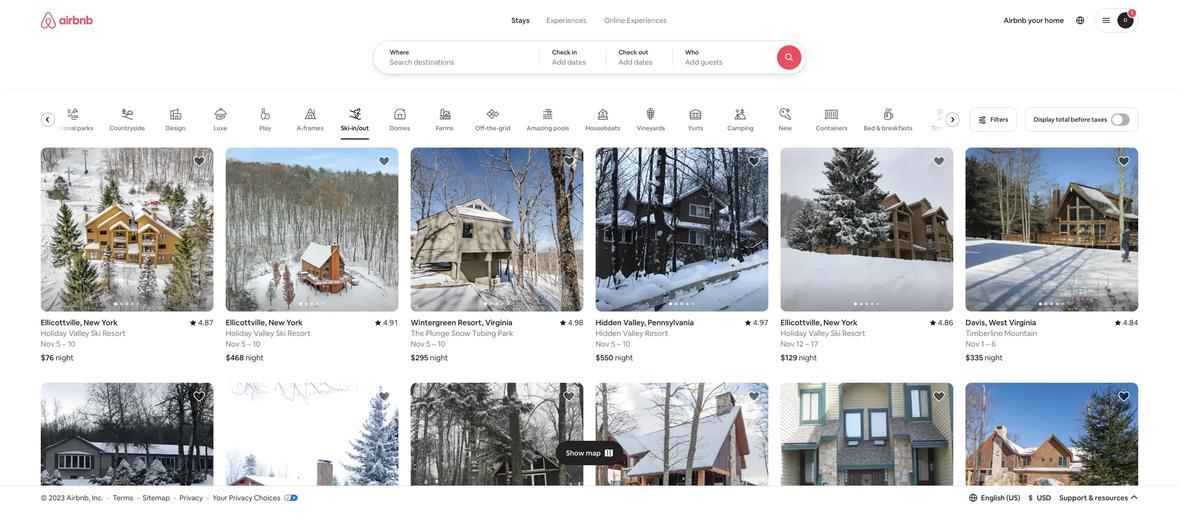 Task type: locate. For each thing, give the bounding box(es) containing it.
0 vertical spatial 1
[[1132, 10, 1134, 16]]

2 ski from the left
[[276, 329, 286, 339]]

0 horizontal spatial check
[[552, 48, 571, 57]]

– inside the ellicottville, new york holiday valley ski resort nov 5 – 10 $76 night
[[62, 340, 66, 349]]

pools
[[554, 124, 570, 133]]

new for ellicottville, new york holiday valley ski resort nov 5 – 10 $468 night
[[269, 318, 285, 328]]

add down online experiences
[[619, 58, 633, 67]]

houseboats
[[586, 124, 621, 132]]

2 add from the left
[[619, 58, 633, 67]]

ellicottville, inside ellicottville, new york holiday valley ski resort nov 12 – 17 $129 night
[[781, 318, 822, 328]]

· right inc.
[[107, 494, 109, 503]]

6 nov from the left
[[966, 340, 980, 349]]

1 resort from the left
[[103, 329, 126, 339]]

snow
[[452, 329, 471, 339]]

0 horizontal spatial ski
[[91, 329, 101, 339]]

$129
[[781, 353, 798, 363]]

valley inside the ellicottville, new york holiday valley ski resort nov 5 – 10 $76 night
[[69, 329, 89, 339]]

· left your
[[207, 494, 209, 503]]

breakfasts
[[882, 124, 913, 133]]

1 horizontal spatial ellicottville,
[[226, 318, 267, 328]]

©
[[41, 494, 47, 503]]

1 hidden from the top
[[596, 318, 622, 328]]

experiences up in
[[547, 16, 587, 25]]

nov down the
[[411, 340, 425, 349]]

dates for check out add dates
[[634, 58, 653, 67]]

& right "bed"
[[877, 124, 881, 133]]

virginia up park at bottom left
[[486, 318, 513, 328]]

0 horizontal spatial holiday
[[41, 329, 67, 339]]

© 2023 airbnb, inc. ·
[[41, 494, 109, 503]]

virginia inside wintergreen resort, virginia the plunge snow tubing park nov 5 – 10 $295 night
[[486, 318, 513, 328]]

5 night from the left
[[799, 353, 818, 363]]

4.91
[[383, 318, 399, 328]]

privacy right your
[[229, 494, 253, 503]]

1 horizontal spatial 1
[[1132, 10, 1134, 16]]

5 nov from the left
[[781, 340, 795, 349]]

1 – from the left
[[62, 340, 66, 349]]

add down who
[[686, 58, 699, 67]]

parks
[[77, 124, 93, 132]]

add to wishlist: claysburg, pennsylvania image
[[378, 391, 391, 403]]

night right $550
[[615, 353, 634, 363]]

ellicottville, inside ellicottville, new york holiday valley ski resort nov 5 – 10 $468 night
[[226, 318, 267, 328]]

check left out in the top of the page
[[619, 48, 638, 57]]

6 – from the left
[[987, 340, 990, 349]]

check in add dates
[[552, 48, 586, 67]]

group containing national parks
[[41, 100, 964, 140]]

night down 6
[[985, 353, 1003, 363]]

2 5 from the left
[[241, 340, 246, 349]]

holiday inside the ellicottville, new york holiday valley ski resort nov 5 – 10 $76 night
[[41, 329, 67, 339]]

2 horizontal spatial ellicottville,
[[781, 318, 822, 328]]

0 horizontal spatial dates
[[568, 58, 586, 67]]

1 york from the left
[[102, 318, 118, 328]]

grid
[[499, 124, 511, 132]]

holiday inside ellicottville, new york holiday valley ski resort nov 12 – 17 $129 night
[[781, 329, 807, 339]]

hidden left valley,
[[596, 318, 622, 328]]

park
[[498, 329, 513, 339]]

1 add to wishlist: ellicottville, new york image from the left
[[193, 156, 205, 168]]

ski inside the ellicottville, new york holiday valley ski resort nov 5 – 10 $76 night
[[91, 329, 101, 339]]

nov left 12
[[781, 340, 795, 349]]

new inside ellicottville, new york holiday valley ski resort nov 12 – 17 $129 night
[[824, 318, 840, 328]]

hidden
[[596, 318, 622, 328], [596, 329, 621, 339]]

add to wishlist: mchenry, maryland image
[[748, 391, 761, 403], [1119, 391, 1131, 403]]

resort inside ellicottville, new york holiday valley ski resort nov 5 – 10 $468 night
[[288, 329, 311, 339]]

english
[[982, 494, 1005, 503]]

3 resort from the left
[[645, 329, 669, 339]]

1 5 from the left
[[56, 340, 61, 349]]

valley inside hidden valley, pennsylvania hidden valley resort nov 5 – 10 $550 night
[[623, 329, 644, 339]]

amazing
[[527, 124, 552, 133]]

virginia inside davis, west virginia timberline mountain nov 1 – 6 $335 night
[[1010, 318, 1037, 328]]

your privacy choices link
[[213, 494, 298, 504]]

3 night from the left
[[430, 353, 448, 363]]

1 horizontal spatial holiday
[[226, 329, 252, 339]]

tubing
[[472, 329, 497, 339]]

experiences right online
[[627, 16, 667, 25]]

2 nov from the left
[[226, 340, 240, 349]]

usd
[[1037, 494, 1052, 503]]

1 horizontal spatial privacy
[[229, 494, 253, 503]]

4.86 out of 5 average rating image
[[930, 318, 954, 328]]

dates down out in the top of the page
[[634, 58, 653, 67]]

3 add from the left
[[686, 58, 699, 67]]

york inside ellicottville, new york holiday valley ski resort nov 12 – 17 $129 night
[[842, 318, 858, 328]]

1 ellicottville, from the left
[[41, 318, 82, 328]]

3 valley from the left
[[623, 329, 644, 339]]

ellicottville, inside the ellicottville, new york holiday valley ski resort nov 5 – 10 $76 night
[[41, 318, 82, 328]]

hidden up $550
[[596, 329, 621, 339]]

night right $295
[[430, 353, 448, 363]]

resources
[[1096, 494, 1129, 503]]

10 inside the ellicottville, new york holiday valley ski resort nov 5 – 10 $76 night
[[68, 340, 76, 349]]

0 horizontal spatial add
[[552, 58, 566, 67]]

holiday
[[41, 329, 67, 339], [226, 329, 252, 339], [781, 329, 807, 339]]

1 vertical spatial 1
[[982, 340, 985, 349]]

4 valley from the left
[[809, 329, 830, 339]]

resort inside ellicottville, new york holiday valley ski resort nov 12 – 17 $129 night
[[843, 329, 866, 339]]

national
[[52, 124, 76, 132]]

2 dates from the left
[[634, 58, 653, 67]]

check inside 'check in add dates'
[[552, 48, 571, 57]]

add inside check out add dates
[[619, 58, 633, 67]]

add to wishlist: wintergreen resort, virginia image
[[563, 156, 576, 168]]

1 check from the left
[[552, 48, 571, 57]]

group
[[41, 100, 964, 140], [41, 148, 214, 312], [226, 148, 399, 312], [411, 148, 584, 312], [596, 148, 769, 312], [781, 148, 954, 312], [966, 148, 1139, 312], [41, 383, 214, 511], [226, 383, 399, 511], [411, 383, 584, 511], [596, 383, 769, 511], [781, 383, 954, 511], [966, 383, 1139, 511]]

nov inside ellicottville, new york holiday valley ski resort nov 5 – 10 $468 night
[[226, 340, 240, 349]]

wintergreen resort, virginia the plunge snow tubing park nov 5 – 10 $295 night
[[411, 318, 513, 363]]

add down experiences 'button' on the top
[[552, 58, 566, 67]]

1 vertical spatial hidden
[[596, 329, 621, 339]]

new for ellicottville, new york holiday valley ski resort nov 5 – 10 $76 night
[[84, 318, 100, 328]]

night down 17
[[799, 353, 818, 363]]

1 horizontal spatial experiences
[[627, 16, 667, 25]]

(us)
[[1007, 494, 1021, 503]]

4 – from the left
[[617, 340, 621, 349]]

3 5 from the left
[[427, 340, 431, 349]]

valley for $129
[[809, 329, 830, 339]]

airbnb
[[1004, 16, 1027, 25]]

new inside ellicottville, new york holiday valley ski resort nov 5 – 10 $468 night
[[269, 318, 285, 328]]

valley for night
[[623, 329, 644, 339]]

holiday up 12
[[781, 329, 807, 339]]

add to wishlist: tobyhanna, pennsylvania image
[[563, 391, 576, 403]]

ellicottville, up 12
[[781, 318, 822, 328]]

1 valley from the left
[[69, 329, 89, 339]]

2 horizontal spatial ski
[[831, 329, 841, 339]]

1 vertical spatial &
[[1089, 494, 1094, 503]]

2 night from the left
[[246, 353, 264, 363]]

night right $468
[[246, 353, 264, 363]]

2 hidden from the top
[[596, 329, 621, 339]]

night right $76
[[56, 353, 74, 363]]

add to wishlist: ellicottville, new york image
[[193, 156, 205, 168], [378, 156, 391, 168]]

virginia
[[486, 318, 513, 328], [1010, 318, 1037, 328]]

0 horizontal spatial add to wishlist: ellicottville, new york image
[[193, 156, 205, 168]]

$550
[[596, 353, 614, 363]]

design
[[166, 124, 186, 133]]

1 privacy from the left
[[180, 494, 203, 503]]

holiday inside ellicottville, new york holiday valley ski resort nov 5 – 10 $468 night
[[226, 329, 252, 339]]

west
[[989, 318, 1008, 328]]

0 vertical spatial &
[[877, 124, 881, 133]]

4.97
[[753, 318, 769, 328]]

3 ski from the left
[[831, 329, 841, 339]]

1 nov from the left
[[41, 340, 55, 349]]

5
[[56, 340, 61, 349], [241, 340, 246, 349], [427, 340, 431, 349], [612, 340, 616, 349]]

resort
[[103, 329, 126, 339], [288, 329, 311, 339], [645, 329, 669, 339], [843, 329, 866, 339]]

add to wishlist: hidden valley, pennsylvania image
[[748, 156, 761, 168]]

2 experiences from the left
[[627, 16, 667, 25]]

&
[[877, 124, 881, 133], [1089, 494, 1094, 503]]

dates inside 'check in add dates'
[[568, 58, 586, 67]]

online
[[605, 16, 626, 25]]

2 holiday from the left
[[226, 329, 252, 339]]

$ usd
[[1029, 494, 1052, 503]]

ski inside ellicottville, new york holiday valley ski resort nov 12 – 17 $129 night
[[831, 329, 841, 339]]

valley,
[[624, 318, 646, 328]]

& right support
[[1089, 494, 1094, 503]]

0 horizontal spatial virginia
[[486, 318, 513, 328]]

1 ski from the left
[[91, 329, 101, 339]]

4.97 out of 5 average rating image
[[745, 318, 769, 328]]

2 york from the left
[[287, 318, 303, 328]]

add for check in add dates
[[552, 58, 566, 67]]

0 horizontal spatial york
[[102, 318, 118, 328]]

night inside davis, west virginia timberline mountain nov 1 – 6 $335 night
[[985, 353, 1003, 363]]

4.84 out of 5 average rating image
[[1115, 318, 1139, 328]]

new inside the ellicottville, new york holiday valley ski resort nov 5 – 10 $76 night
[[84, 318, 100, 328]]

1 horizontal spatial virginia
[[1010, 318, 1037, 328]]

1 horizontal spatial ski
[[276, 329, 286, 339]]

ellicottville, for ellicottville, new york holiday valley ski resort nov 5 – 10 $76 night
[[41, 318, 82, 328]]

taxes
[[1092, 116, 1108, 124]]

3 ellicottville, from the left
[[781, 318, 822, 328]]

vineyards
[[637, 124, 666, 133]]

– inside davis, west virginia timberline mountain nov 1 – 6 $335 night
[[987, 340, 990, 349]]

4.86
[[939, 318, 954, 328]]

0 horizontal spatial add to wishlist: mchenry, maryland image
[[748, 391, 761, 403]]

virginia for davis, west virginia
[[1010, 318, 1037, 328]]

0 horizontal spatial 1
[[982, 340, 985, 349]]

2 add to wishlist: ellicottville, new york image from the left
[[378, 156, 391, 168]]

stays button
[[504, 10, 538, 31]]

3 holiday from the left
[[781, 329, 807, 339]]

nov up $550
[[596, 340, 610, 349]]

– inside ellicottville, new york holiday valley ski resort nov 12 – 17 $129 night
[[806, 340, 810, 349]]

nov inside the ellicottville, new york holiday valley ski resort nov 5 – 10 $76 night
[[41, 340, 55, 349]]

ski for ellicottville, new york holiday valley ski resort nov 5 – 10 $468 night
[[276, 329, 286, 339]]

night
[[56, 353, 74, 363], [246, 353, 264, 363], [430, 353, 448, 363], [615, 353, 634, 363], [799, 353, 818, 363], [985, 353, 1003, 363]]

2 virginia from the left
[[1010, 318, 1037, 328]]

containers
[[816, 124, 848, 133]]

ellicottville,
[[41, 318, 82, 328], [226, 318, 267, 328], [781, 318, 822, 328]]

2 check from the left
[[619, 48, 638, 57]]

1 button
[[1095, 8, 1139, 33]]

before
[[1072, 116, 1091, 124]]

valley
[[69, 329, 89, 339], [254, 329, 274, 339], [623, 329, 644, 339], [809, 329, 830, 339]]

virginia up the mountain
[[1010, 318, 1037, 328]]

check
[[552, 48, 571, 57], [619, 48, 638, 57]]

1 horizontal spatial add
[[619, 58, 633, 67]]

6
[[992, 340, 997, 349]]

& for bed
[[877, 124, 881, 133]]

night inside hidden valley, pennsylvania hidden valley resort nov 5 – 10 $550 night
[[615, 353, 634, 363]]

3 – from the left
[[432, 340, 436, 349]]

inc.
[[92, 494, 103, 503]]

2 – from the left
[[247, 340, 251, 349]]

ski-in/out
[[341, 124, 369, 133]]

6 night from the left
[[985, 353, 1003, 363]]

· left privacy 'link'
[[174, 494, 176, 503]]

resort for ellicottville, new york holiday valley ski resort nov 12 – 17 $129 night
[[843, 329, 866, 339]]

1
[[1132, 10, 1134, 16], [982, 340, 985, 349]]

nov up $335
[[966, 340, 980, 349]]

ellicottville, new york holiday valley ski resort nov 5 – 10 $76 night
[[41, 318, 126, 363]]

0 horizontal spatial privacy
[[180, 494, 203, 503]]

ellicottville, for ellicottville, new york holiday valley ski resort nov 12 – 17 $129 night
[[781, 318, 822, 328]]

valley inside ellicottville, new york holiday valley ski resort nov 5 – 10 $468 night
[[254, 329, 274, 339]]

12
[[797, 340, 804, 349]]

holiday for $468
[[226, 329, 252, 339]]

–
[[62, 340, 66, 349], [247, 340, 251, 349], [432, 340, 436, 349], [617, 340, 621, 349], [806, 340, 810, 349], [987, 340, 990, 349]]

10 inside ellicottville, new york holiday valley ski resort nov 5 – 10 $468 night
[[253, 340, 261, 349]]

profile element
[[692, 0, 1139, 41]]

3 york from the left
[[842, 318, 858, 328]]

1 add from the left
[[552, 58, 566, 67]]

4 nov from the left
[[596, 340, 610, 349]]

add inside 'check in add dates'
[[552, 58, 566, 67]]

None search field
[[373, 0, 835, 74]]

holiday up $76
[[41, 329, 67, 339]]

frames
[[303, 124, 324, 133]]

$335
[[966, 353, 984, 363]]

0 horizontal spatial &
[[877, 124, 881, 133]]

1 horizontal spatial add to wishlist: mchenry, maryland image
[[1119, 391, 1131, 403]]

1 virginia from the left
[[486, 318, 513, 328]]

resort for ellicottville, new york holiday valley ski resort nov 5 – 10 $76 night
[[103, 329, 126, 339]]

add
[[552, 58, 566, 67], [619, 58, 633, 67], [686, 58, 699, 67]]

1 horizontal spatial add to wishlist: ellicottville, new york image
[[378, 156, 391, 168]]

2 valley from the left
[[254, 329, 274, 339]]

ellicottville, up $468
[[226, 318, 267, 328]]

1 dates from the left
[[568, 58, 586, 67]]

2 10 from the left
[[253, 340, 261, 349]]

2 horizontal spatial holiday
[[781, 329, 807, 339]]

0 horizontal spatial experiences
[[547, 16, 587, 25]]

add to wishlist: ellicottville, new york image for 4.91
[[378, 156, 391, 168]]

none search field containing stays
[[373, 0, 835, 74]]

4 resort from the left
[[843, 329, 866, 339]]

show map button
[[556, 441, 624, 466]]

1 · from the left
[[107, 494, 109, 503]]

1 horizontal spatial &
[[1089, 494, 1094, 503]]

nov up $468
[[226, 340, 240, 349]]

dates down in
[[568, 58, 586, 67]]

timberline
[[966, 329, 1003, 339]]

nov inside ellicottville, new york holiday valley ski resort nov 12 – 17 $129 night
[[781, 340, 795, 349]]

privacy left your
[[180, 494, 203, 503]]

2 resort from the left
[[288, 329, 311, 339]]

4.87 out of 5 average rating image
[[190, 318, 214, 328]]

4 10 from the left
[[623, 340, 631, 349]]

2 horizontal spatial york
[[842, 318, 858, 328]]

show
[[566, 449, 585, 458]]

1 night from the left
[[56, 353, 74, 363]]

holiday up $468
[[226, 329, 252, 339]]

& for support
[[1089, 494, 1094, 503]]

dates inside check out add dates
[[634, 58, 653, 67]]

resort inside hidden valley, pennsylvania hidden valley resort nov 5 – 10 $550 night
[[645, 329, 669, 339]]

ellicottville, up $76
[[41, 318, 82, 328]]

add to wishlist: ellicottville, new york image
[[934, 156, 946, 168]]

york inside ellicottville, new york holiday valley ski resort nov 5 – 10 $468 night
[[287, 318, 303, 328]]

nov inside davis, west virginia timberline mountain nov 1 – 6 $335 night
[[966, 340, 980, 349]]

2 ellicottville, from the left
[[226, 318, 267, 328]]

check inside check out add dates
[[619, 48, 638, 57]]

countryside
[[110, 124, 145, 133]]

1 horizontal spatial check
[[619, 48, 638, 57]]

luxe
[[214, 124, 227, 133]]

3 10 from the left
[[438, 340, 446, 349]]

home
[[1045, 16, 1065, 25]]

4 5 from the left
[[612, 340, 616, 349]]

check left in
[[552, 48, 571, 57]]

ellicottville, new york holiday valley ski resort nov 5 – 10 $468 night
[[226, 318, 311, 363]]

1 horizontal spatial dates
[[634, 58, 653, 67]]

· right terms link
[[137, 494, 139, 503]]

nov up $76
[[41, 340, 55, 349]]

york inside the ellicottville, new york holiday valley ski resort nov 5 – 10 $76 night
[[102, 318, 118, 328]]

4 night from the left
[[615, 353, 634, 363]]

1 10 from the left
[[68, 340, 76, 349]]

2 horizontal spatial add
[[686, 58, 699, 67]]

3 nov from the left
[[411, 340, 425, 349]]

valley inside ellicottville, new york holiday valley ski resort nov 12 – 17 $129 night
[[809, 329, 830, 339]]

1 holiday from the left
[[41, 329, 67, 339]]

check for check out add dates
[[619, 48, 638, 57]]

0 vertical spatial hidden
[[596, 318, 622, 328]]

york
[[102, 318, 118, 328], [287, 318, 303, 328], [842, 318, 858, 328]]

1 experiences from the left
[[547, 16, 587, 25]]

2 add to wishlist: mchenry, maryland image from the left
[[1119, 391, 1131, 403]]

$468
[[226, 353, 244, 363]]

1 horizontal spatial york
[[287, 318, 303, 328]]

dates
[[568, 58, 586, 67], [634, 58, 653, 67]]

5 – from the left
[[806, 340, 810, 349]]

resort inside the ellicottville, new york holiday valley ski resort nov 5 – 10 $76 night
[[103, 329, 126, 339]]

map
[[586, 449, 601, 458]]

terms · sitemap · privacy
[[113, 494, 203, 503]]

ski inside ellicottville, new york holiday valley ski resort nov 5 – 10 $468 night
[[276, 329, 286, 339]]

2 · from the left
[[137, 494, 139, 503]]

0 horizontal spatial ellicottville,
[[41, 318, 82, 328]]

night inside ellicottville, new york holiday valley ski resort nov 5 – 10 $468 night
[[246, 353, 264, 363]]

york for ellicottville, new york holiday valley ski resort nov 5 – 10 $468 night
[[287, 318, 303, 328]]



Task type: vqa. For each thing, say whether or not it's contained in the screenshot.
first 'dates' from right
yes



Task type: describe. For each thing, give the bounding box(es) containing it.
the-
[[487, 124, 499, 132]]

check out add dates
[[619, 48, 653, 67]]

amazing pools
[[527, 124, 570, 133]]

terms
[[113, 494, 133, 503]]

add to wishlist: ellicottville, new york image for 4.87
[[193, 156, 205, 168]]

2023
[[49, 494, 65, 503]]

virginia for wintergreen resort, virginia
[[486, 318, 513, 328]]

night inside the ellicottville, new york holiday valley ski resort nov 5 – 10 $76 night
[[56, 353, 74, 363]]

resort for ellicottville, new york holiday valley ski resort nov 5 – 10 $468 night
[[288, 329, 311, 339]]

add to wishlist: albrightsville, pennsylvania image
[[193, 391, 205, 403]]

add to wishlist: davis, west virginia image
[[1119, 156, 1131, 168]]

$
[[1029, 494, 1033, 503]]

in
[[572, 48, 577, 57]]

Where field
[[390, 58, 523, 67]]

1 add to wishlist: mchenry, maryland image from the left
[[748, 391, 761, 403]]

mountain
[[1005, 329, 1038, 339]]

camping
[[728, 124, 754, 133]]

nov inside wintergreen resort, virginia the plunge snow tubing park nov 5 – 10 $295 night
[[411, 340, 425, 349]]

filters button
[[970, 108, 1018, 132]]

5 inside hidden valley, pennsylvania hidden valley resort nov 5 – 10 $550 night
[[612, 340, 616, 349]]

add inside who add guests
[[686, 58, 699, 67]]

davis,
[[966, 318, 988, 328]]

4.87
[[198, 318, 214, 328]]

domes
[[390, 124, 410, 133]]

york for ellicottville, new york holiday valley ski resort nov 12 – 17 $129 night
[[842, 318, 858, 328]]

4 · from the left
[[207, 494, 209, 503]]

a-
[[297, 124, 303, 133]]

filters
[[991, 116, 1009, 124]]

privacy link
[[180, 494, 203, 503]]

new for ellicottville, new york holiday valley ski resort nov 12 – 17 $129 night
[[824, 318, 840, 328]]

who
[[686, 48, 699, 57]]

sitemap
[[143, 494, 170, 503]]

where
[[390, 48, 409, 57]]

night inside ellicottville, new york holiday valley ski resort nov 12 – 17 $129 night
[[799, 353, 818, 363]]

online experiences link
[[596, 10, 676, 31]]

1 inside davis, west virginia timberline mountain nov 1 – 6 $335 night
[[982, 340, 985, 349]]

$295
[[411, 353, 429, 363]]

2 privacy from the left
[[229, 494, 253, 503]]

plunge
[[426, 329, 450, 339]]

dates for check in add dates
[[568, 58, 586, 67]]

off-the-grid
[[475, 124, 511, 132]]

your
[[213, 494, 228, 503]]

airbnb your home link
[[998, 10, 1071, 31]]

– inside ellicottville, new york holiday valley ski resort nov 5 – 10 $468 night
[[247, 340, 251, 349]]

a-frames
[[297, 124, 324, 133]]

the
[[411, 329, 424, 339]]

4.98
[[568, 318, 584, 328]]

nov inside hidden valley, pennsylvania hidden valley resort nov 5 – 10 $550 night
[[596, 340, 610, 349]]

ski-
[[341, 124, 352, 133]]

5 inside ellicottville, new york holiday valley ski resort nov 5 – 10 $468 night
[[241, 340, 246, 349]]

17
[[811, 340, 819, 349]]

experiences inside online experiences link
[[627, 16, 667, 25]]

terms link
[[113, 494, 133, 503]]

display total before taxes
[[1034, 116, 1108, 124]]

– inside wintergreen resort, virginia the plunge snow tubing park nov 5 – 10 $295 night
[[432, 340, 436, 349]]

ellicottville, for ellicottville, new york holiday valley ski resort nov 5 – 10 $468 night
[[226, 318, 267, 328]]

your privacy choices
[[213, 494, 281, 503]]

play
[[260, 124, 271, 133]]

support & resources button
[[1060, 494, 1139, 503]]

guests
[[701, 58, 723, 67]]

airbnb,
[[66, 494, 90, 503]]

1 inside dropdown button
[[1132, 10, 1134, 16]]

night inside wintergreen resort, virginia the plunge snow tubing park nov 5 – 10 $295 night
[[430, 353, 448, 363]]

choices
[[254, 494, 281, 503]]

4.98 out of 5 average rating image
[[560, 318, 584, 328]]

hidden valley, pennsylvania hidden valley resort nov 5 – 10 $550 night
[[596, 318, 694, 363]]

what can we help you find? tab list
[[504, 10, 596, 31]]

ellicottville, new york holiday valley ski resort nov 12 – 17 $129 night
[[781, 318, 866, 363]]

holiday for $129
[[781, 329, 807, 339]]

ski for ellicottville, new york holiday valley ski resort nov 5 – 10 $76 night
[[91, 329, 101, 339]]

ski for ellicottville, new york holiday valley ski resort nov 12 – 17 $129 night
[[831, 329, 841, 339]]

3 · from the left
[[174, 494, 176, 503]]

4.91 out of 5 average rating image
[[375, 318, 399, 328]]

national parks
[[52, 124, 93, 132]]

show map
[[566, 449, 601, 458]]

stays tab panel
[[373, 41, 835, 74]]

english (us)
[[982, 494, 1021, 503]]

check for check in add dates
[[552, 48, 571, 57]]

farms
[[436, 124, 454, 133]]

support
[[1060, 494, 1088, 503]]

stays
[[512, 16, 530, 25]]

valley for $468
[[254, 329, 274, 339]]

online experiences
[[605, 16, 667, 25]]

display total before taxes button
[[1026, 108, 1139, 132]]

10 inside hidden valley, pennsylvania hidden valley resort nov 5 – 10 $550 night
[[623, 340, 631, 349]]

york for ellicottville, new york holiday valley ski resort nov 5 – 10 $76 night
[[102, 318, 118, 328]]

yurts
[[688, 124, 704, 133]]

valley for $76
[[69, 329, 89, 339]]

bed & breakfasts
[[864, 124, 913, 133]]

add to wishlist: champion, pennsylvania image
[[934, 391, 946, 403]]

davis, west virginia timberline mountain nov 1 – 6 $335 night
[[966, 318, 1038, 363]]

total
[[1057, 116, 1070, 124]]

out
[[639, 48, 649, 57]]

your
[[1029, 16, 1044, 25]]

10 inside wintergreen resort, virginia the plunge snow tubing park nov 5 – 10 $295 night
[[438, 340, 446, 349]]

4.84
[[1124, 318, 1139, 328]]

add for check out add dates
[[619, 58, 633, 67]]

english (us) button
[[969, 494, 1021, 503]]

display
[[1034, 116, 1055, 124]]

bed
[[864, 124, 876, 133]]

5 inside the ellicottville, new york holiday valley ski resort nov 5 – 10 $76 night
[[56, 340, 61, 349]]

support & resources
[[1060, 494, 1129, 503]]

– inside hidden valley, pennsylvania hidden valley resort nov 5 – 10 $550 night
[[617, 340, 621, 349]]

experiences inside experiences 'button'
[[547, 16, 587, 25]]

tropical
[[932, 124, 955, 133]]

sitemap link
[[143, 494, 170, 503]]

pennsylvania
[[648, 318, 694, 328]]

airbnb your home
[[1004, 16, 1065, 25]]

holiday for $76
[[41, 329, 67, 339]]

$76
[[41, 353, 54, 363]]

5 inside wintergreen resort, virginia the plunge snow tubing park nov 5 – 10 $295 night
[[427, 340, 431, 349]]



